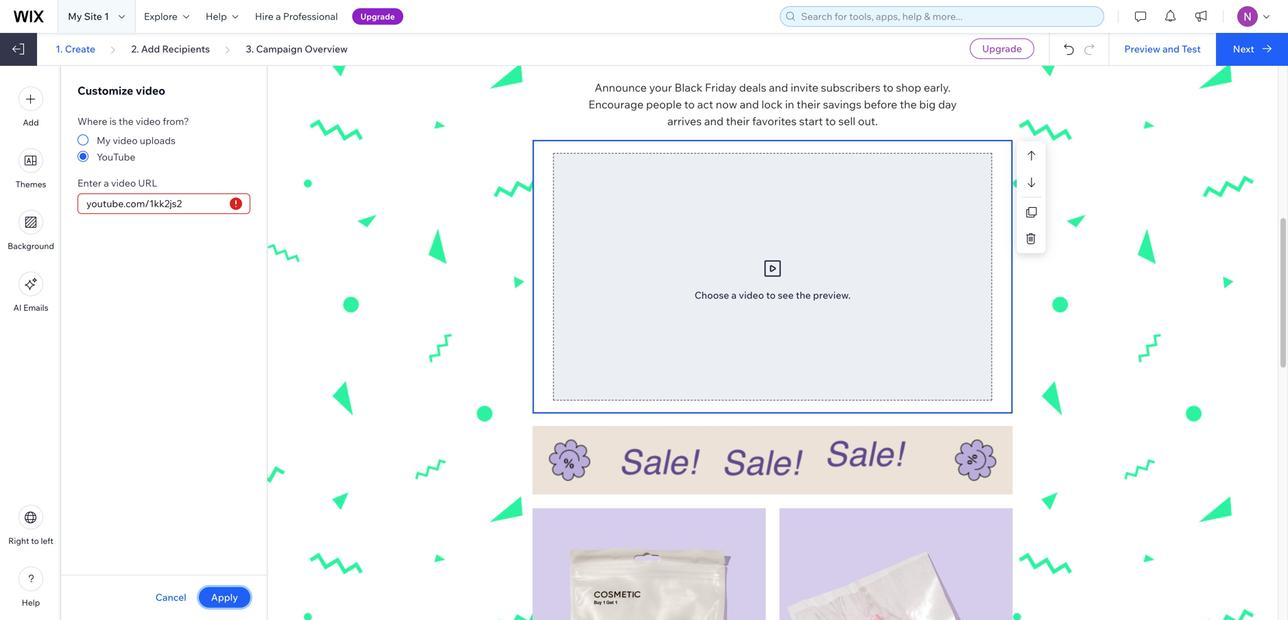 Task type: locate. For each thing, give the bounding box(es) containing it.
option group containing my video uploads
[[78, 132, 250, 165]]

1 vertical spatial a
[[104, 177, 109, 189]]

youtube
[[97, 151, 136, 163]]

professional
[[283, 10, 338, 22]]

1 horizontal spatial help button
[[198, 0, 247, 33]]

is
[[110, 115, 117, 127]]

1 vertical spatial help button
[[19, 567, 43, 608]]

their
[[797, 98, 821, 111], [726, 114, 750, 128]]

help button
[[198, 0, 247, 33], [19, 567, 43, 608]]

1. create
[[56, 43, 95, 55]]

2. add recipients link
[[131, 43, 210, 55]]

help up recipients
[[206, 10, 227, 22]]

1 horizontal spatial upgrade button
[[971, 38, 1035, 59]]

friday
[[705, 81, 737, 95]]

0 horizontal spatial the
[[119, 115, 134, 127]]

1 horizontal spatial my
[[97, 135, 111, 147]]

0 horizontal spatial upgrade
[[361, 11, 395, 22]]

favorites
[[753, 114, 797, 128]]

apply button
[[199, 587, 250, 608]]

add up themes button
[[23, 117, 39, 128]]

2 horizontal spatial the
[[900, 98, 917, 111]]

your
[[650, 81, 673, 95]]

upgrade down search for tools, apps, help & more... field
[[983, 43, 1023, 55]]

upgrade right the professional on the top
[[361, 11, 395, 22]]

the right see
[[796, 289, 811, 301]]

to left sell
[[826, 114, 836, 128]]

the down shop
[[900, 98, 917, 111]]

2 vertical spatial a
[[732, 289, 737, 301]]

upgrade button right the professional on the top
[[352, 8, 403, 25]]

day
[[939, 98, 957, 111]]

my for my video uploads
[[97, 135, 111, 147]]

deals
[[740, 81, 767, 95]]

1 vertical spatial help
[[22, 598, 40, 608]]

video
[[136, 84, 165, 97], [136, 115, 161, 127], [113, 135, 138, 147], [111, 177, 136, 189], [739, 289, 765, 301]]

help button down right to left
[[19, 567, 43, 608]]

1 horizontal spatial upgrade
[[983, 43, 1023, 55]]

see
[[778, 289, 794, 301]]

1 vertical spatial add
[[23, 117, 39, 128]]

apply
[[211, 592, 238, 604]]

0 horizontal spatial help
[[22, 598, 40, 608]]

my up youtube
[[97, 135, 111, 147]]

add right the '2.'
[[141, 43, 160, 55]]

1 horizontal spatial add
[[141, 43, 160, 55]]

3. campaign overview link
[[246, 43, 348, 55]]

to up before
[[883, 81, 894, 95]]

0 vertical spatial my
[[68, 10, 82, 22]]

to left left
[[31, 536, 39, 546]]

1 vertical spatial their
[[726, 114, 750, 128]]

a for hire
[[276, 10, 281, 22]]

upgrade
[[361, 11, 395, 22], [983, 43, 1023, 55]]

0 vertical spatial a
[[276, 10, 281, 22]]

1 horizontal spatial their
[[797, 98, 821, 111]]

uploads
[[140, 135, 176, 147]]

in
[[785, 98, 795, 111]]

2 horizontal spatial a
[[732, 289, 737, 301]]

the
[[900, 98, 917, 111], [119, 115, 134, 127], [796, 289, 811, 301]]

announce your black friday deals and invite subscribers to shop early. encourage people to act now and lock in their savings before the big day arrives and their favorites start to sell out.
[[589, 81, 960, 128]]

right
[[8, 536, 29, 546]]

1 vertical spatial the
[[119, 115, 134, 127]]

help button left hire
[[198, 0, 247, 33]]

0 horizontal spatial their
[[726, 114, 750, 128]]

0 vertical spatial help button
[[198, 0, 247, 33]]

hire
[[255, 10, 274, 22]]

enter
[[78, 177, 102, 189]]

left
[[41, 536, 53, 546]]

next button
[[1217, 33, 1289, 66]]

a right choose
[[732, 289, 737, 301]]

video up youtube
[[113, 135, 138, 147]]

video left see
[[739, 289, 765, 301]]

and
[[1163, 43, 1180, 55], [769, 81, 789, 95], [740, 98, 759, 111], [705, 114, 724, 128]]

overview
[[305, 43, 348, 55]]

youtube.com/1kk2js2
[[86, 198, 182, 210]]

a right hire
[[276, 10, 281, 22]]

my
[[68, 10, 82, 22], [97, 135, 111, 147]]

themes button
[[15, 148, 46, 189]]

1. create link
[[56, 43, 95, 55]]

and down deals
[[740, 98, 759, 111]]

and left test
[[1163, 43, 1180, 55]]

a
[[276, 10, 281, 22], [104, 177, 109, 189], [732, 289, 737, 301]]

my left site
[[68, 10, 82, 22]]

0 horizontal spatial help button
[[19, 567, 43, 608]]

1 vertical spatial upgrade button
[[971, 38, 1035, 59]]

1 vertical spatial my
[[97, 135, 111, 147]]

customize
[[78, 84, 133, 97]]

0 horizontal spatial my
[[68, 10, 82, 22]]

1.
[[56, 43, 63, 55]]

lock
[[762, 98, 783, 111]]

sell
[[839, 114, 856, 128]]

2.
[[131, 43, 139, 55]]

0 horizontal spatial a
[[104, 177, 109, 189]]

1 vertical spatial upgrade
[[983, 43, 1023, 55]]

their up "start"
[[797, 98, 821, 111]]

0 horizontal spatial add
[[23, 117, 39, 128]]

the right the is
[[119, 115, 134, 127]]

option group
[[78, 132, 250, 165]]

help down right to left
[[22, 598, 40, 608]]

act
[[698, 98, 714, 111]]

upgrade button
[[352, 8, 403, 25], [971, 38, 1035, 59]]

black
[[675, 81, 703, 95]]

0 vertical spatial upgrade button
[[352, 8, 403, 25]]

to
[[883, 81, 894, 95], [685, 98, 695, 111], [826, 114, 836, 128], [767, 289, 776, 301], [31, 536, 39, 546]]

ai emails
[[13, 303, 48, 313]]

where
[[78, 115, 107, 127]]

next
[[1234, 43, 1255, 55]]

add
[[141, 43, 160, 55], [23, 117, 39, 128]]

0 vertical spatial upgrade
[[361, 11, 395, 22]]

2 vertical spatial the
[[796, 289, 811, 301]]

their down now
[[726, 114, 750, 128]]

0 vertical spatial help
[[206, 10, 227, 22]]

upgrade button down search for tools, apps, help & more... field
[[971, 38, 1035, 59]]

video up the uploads
[[136, 115, 161, 127]]

youtube.com/1kk2js2 text field
[[78, 194, 250, 214]]

the inside announce your black friday deals and invite subscribers to shop early. encourage people to act now and lock in their savings before the big day arrives and their favorites start to sell out.
[[900, 98, 917, 111]]

upgrade for the top upgrade button
[[361, 11, 395, 22]]

3.
[[246, 43, 254, 55]]

help
[[206, 10, 227, 22], [22, 598, 40, 608]]

a inside hire a professional 'link'
[[276, 10, 281, 22]]

0 horizontal spatial upgrade button
[[352, 8, 403, 25]]

1 horizontal spatial a
[[276, 10, 281, 22]]

background
[[8, 241, 54, 251]]

big
[[920, 98, 936, 111]]

a for choose
[[732, 289, 737, 301]]

3. campaign overview
[[246, 43, 348, 55]]

customize video
[[78, 84, 165, 97]]

a right enter
[[104, 177, 109, 189]]

0 vertical spatial the
[[900, 98, 917, 111]]

video up youtube.com/1kk2js2
[[111, 177, 136, 189]]

0 vertical spatial add
[[141, 43, 160, 55]]

2. add recipients
[[131, 43, 210, 55]]

my inside option group
[[97, 135, 111, 147]]



Task type: describe. For each thing, give the bounding box(es) containing it.
early.
[[924, 81, 951, 95]]

subscribers
[[821, 81, 881, 95]]

savings
[[823, 98, 862, 111]]

right to left
[[8, 536, 53, 546]]

cancel
[[156, 592, 187, 604]]

where is the video from?
[[78, 115, 189, 127]]

shop
[[897, 81, 922, 95]]

Search for tools, apps, help & more... field
[[797, 7, 1100, 26]]

a for enter
[[104, 177, 109, 189]]

hire a professional
[[255, 10, 338, 22]]

announce
[[595, 81, 647, 95]]

now
[[716, 98, 738, 111]]

enter a video url
[[78, 177, 157, 189]]

1 horizontal spatial the
[[796, 289, 811, 301]]

background button
[[8, 210, 54, 251]]

preview and test
[[1125, 43, 1202, 55]]

my video uploads
[[97, 135, 176, 147]]

hire a professional link
[[247, 0, 346, 33]]

ai emails button
[[13, 272, 48, 313]]

upgrade for bottom upgrade button
[[983, 43, 1023, 55]]

0 vertical spatial their
[[797, 98, 821, 111]]

right to left button
[[8, 505, 53, 546]]

to left act
[[685, 98, 695, 111]]

1 horizontal spatial help
[[206, 10, 227, 22]]

1
[[104, 10, 109, 22]]

choose a video to see the preview.
[[695, 289, 851, 301]]

test
[[1182, 43, 1202, 55]]

preview.
[[814, 289, 851, 301]]

url
[[138, 177, 157, 189]]

and down act
[[705, 114, 724, 128]]

recipients
[[162, 43, 210, 55]]

cancel button
[[156, 592, 187, 604]]

to inside "button"
[[31, 536, 39, 546]]

my for my site 1
[[68, 10, 82, 22]]

emails
[[23, 303, 48, 313]]

start
[[800, 114, 823, 128]]

arrives
[[668, 114, 702, 128]]

add button
[[19, 86, 43, 128]]

ai
[[13, 303, 22, 313]]

out.
[[859, 114, 878, 128]]

campaign
[[256, 43, 303, 55]]

explore
[[144, 10, 178, 22]]

people
[[646, 98, 682, 111]]

before
[[864, 98, 898, 111]]

themes
[[15, 179, 46, 189]]

add inside button
[[23, 117, 39, 128]]

from?
[[163, 115, 189, 127]]

video up 'where is the video from?'
[[136, 84, 165, 97]]

my site 1
[[68, 10, 109, 22]]

site
[[84, 10, 102, 22]]

encourage
[[589, 98, 644, 111]]

choose
[[695, 289, 730, 301]]

create
[[65, 43, 95, 55]]

invite
[[791, 81, 819, 95]]

and up lock
[[769, 81, 789, 95]]

preview
[[1125, 43, 1161, 55]]

to left see
[[767, 289, 776, 301]]



Task type: vqa. For each thing, say whether or not it's contained in the screenshot.
2. Add Recipients Link on the top left of page
yes



